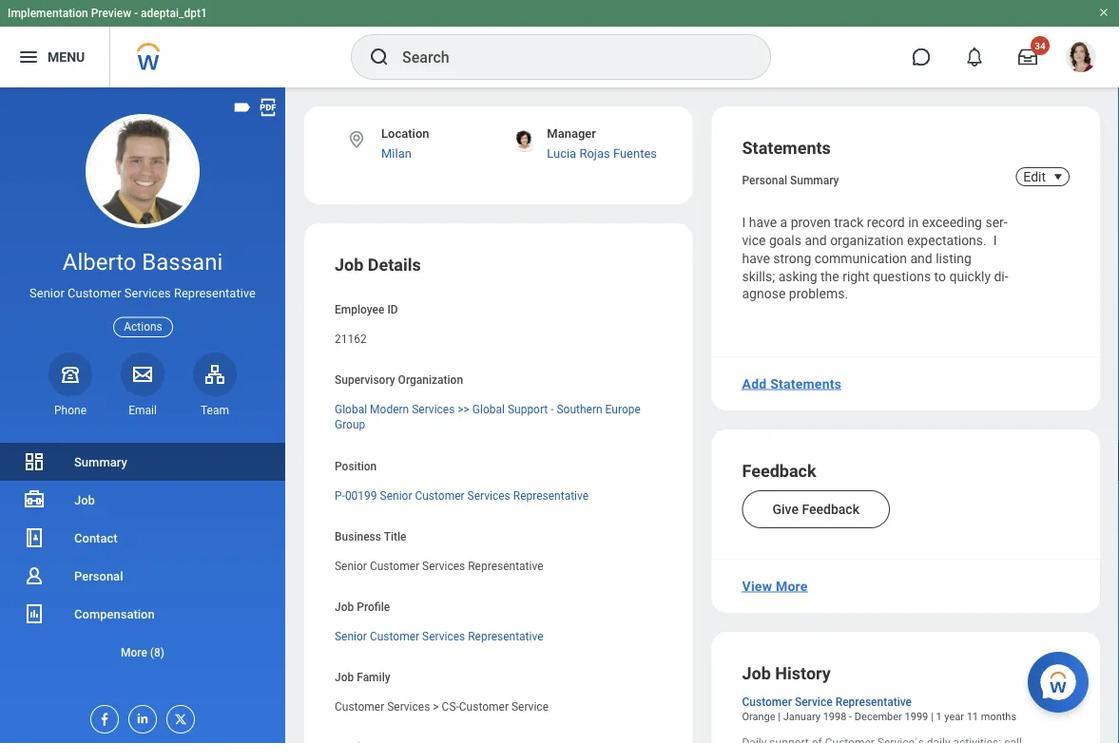 Task type: vqa. For each thing, say whether or not it's contained in the screenshot.
the bottom Feedback
yes



Task type: locate. For each thing, give the bounding box(es) containing it.
proven
[[791, 215, 831, 231]]

2 vertical spatial senior customer services representative
[[335, 630, 543, 643]]

personal inside list
[[74, 569, 123, 583]]

services inside "navigation pane" region
[[124, 286, 171, 301]]

x image
[[167, 706, 188, 727]]

service right cs-
[[511, 701, 549, 714]]

feedback
[[742, 461, 816, 481], [802, 501, 859, 517]]

global up group
[[335, 403, 367, 417]]

job left details
[[335, 255, 364, 275]]

customer service representative link
[[742, 692, 912, 709]]

-
[[134, 7, 138, 20], [551, 403, 554, 417], [849, 711, 852, 723]]

0 horizontal spatial -
[[134, 7, 138, 20]]

2 horizontal spatial -
[[849, 711, 852, 723]]

job up contact
[[74, 493, 95, 507]]

personal up have
[[742, 174, 787, 187]]

view team image
[[203, 363, 226, 386]]

2 | from the left
[[931, 711, 933, 723]]

| left the 1
[[931, 711, 933, 723]]

job inside list
[[74, 493, 95, 507]]

services down organization
[[412, 403, 455, 417]]

i down ser
[[993, 233, 997, 248]]

0 horizontal spatial and
[[805, 233, 827, 248]]

i have a proven track record in exceeding ser vice goals and
[[742, 215, 1007, 248]]

1 horizontal spatial -
[[551, 403, 554, 417]]

customer right >
[[459, 701, 509, 714]]

34 button
[[1007, 36, 1050, 78]]

list
[[0, 443, 285, 671]]

representative down p-00199 senior customer services representative
[[468, 560, 543, 573]]

1 horizontal spatial summary
[[790, 174, 839, 187]]

view
[[742, 579, 772, 594]]

job image
[[23, 489, 46, 512]]

senior customer services representative down title
[[335, 560, 543, 573]]

inbox large image
[[1018, 48, 1037, 67]]

list containing summary
[[0, 443, 285, 671]]

1 vertical spatial statements
[[770, 376, 842, 392]]

statements up personal summary element
[[742, 138, 831, 158]]

job up the orange
[[742, 664, 771, 684]]

0 vertical spatial statements
[[742, 138, 831, 158]]

january
[[783, 711, 820, 723]]

facebook image
[[91, 706, 112, 727]]

1998
[[823, 711, 847, 723]]

0 horizontal spatial i
[[742, 215, 746, 231]]

feedback right give
[[802, 501, 859, 517]]

customer inside customer service representative orange   |   january 1998 - december 1999 | 1 year 11 months
[[742, 696, 792, 709]]

quickly
[[949, 268, 991, 284]]

senior customer services representative for business title element
[[335, 560, 543, 573]]

supervisory
[[335, 374, 395, 387]]

p-00199 senior customer services representative
[[335, 489, 589, 502]]

rojas
[[579, 146, 610, 160]]

customer service representative orange   |   january 1998 - december 1999 | 1 year 11 months
[[742, 696, 1016, 723]]

1 horizontal spatial service
[[795, 696, 833, 709]]

customer inside business title element
[[370, 560, 419, 573]]

view more button
[[734, 567, 815, 606]]

global
[[335, 403, 367, 417], [472, 403, 505, 417]]

1 vertical spatial senior customer services representative
[[335, 560, 543, 573]]

senior inside business title element
[[335, 560, 367, 573]]

0 horizontal spatial more
[[121, 646, 147, 659]]

1 horizontal spatial more
[[776, 579, 808, 594]]

- inside the menu banner
[[134, 7, 138, 20]]

0 vertical spatial personal
[[742, 174, 787, 187]]

business
[[335, 530, 381, 543]]

profile logan mcneil image
[[1066, 42, 1096, 76]]

0 vertical spatial i
[[742, 215, 746, 231]]

global modern services >> global support - southern europe group link
[[335, 399, 641, 432]]

1 vertical spatial feedback
[[802, 501, 859, 517]]

statements right the add
[[770, 376, 842, 392]]

more
[[776, 579, 808, 594], [121, 646, 147, 659]]

feedback up give
[[742, 461, 816, 481]]

actions
[[124, 320, 162, 334]]

and inside the i have strong communication and listing skills; asking the right questions to quickly di agnose problems.
[[910, 251, 932, 266]]

services up senior customer services representative link
[[422, 560, 465, 573]]

1 vertical spatial personal
[[74, 569, 123, 583]]

representative up 'december'
[[835, 696, 912, 709]]

phone
[[54, 404, 87, 417]]

1 horizontal spatial global
[[472, 403, 505, 417]]

notifications large image
[[965, 48, 984, 67]]

service
[[795, 696, 833, 709], [511, 701, 549, 714]]

linkedin image
[[129, 706, 150, 726]]

service inside customer service representative orange   |   january 1998 - december 1999 | 1 year 11 months
[[795, 696, 833, 709]]

job left profile
[[335, 601, 354, 614]]

personal for personal
[[74, 569, 123, 583]]

0 vertical spatial -
[[134, 7, 138, 20]]

customer down title
[[370, 560, 419, 573]]

- right the 1998
[[849, 711, 852, 723]]

1 vertical spatial i
[[993, 233, 997, 248]]

give feedback
[[772, 501, 859, 517]]

- right preview
[[134, 7, 138, 20]]

more right view
[[776, 579, 808, 594]]

services down global modern services >> global support - southern europe group
[[467, 489, 510, 502]]

summary
[[790, 174, 839, 187], [74, 455, 127, 469]]

more inside dropdown button
[[121, 646, 147, 659]]

i left have
[[742, 215, 746, 231]]

lucia
[[547, 146, 576, 160]]

statements
[[742, 138, 831, 158], [770, 376, 842, 392]]

job history
[[742, 664, 831, 684]]

job for job details
[[335, 255, 364, 275]]

summary inside personal summary element
[[790, 174, 839, 187]]

summary inside summary link
[[74, 455, 127, 469]]

compensation image
[[23, 603, 46, 626]]

more (8) button
[[0, 641, 285, 664]]

i inside i have a proven track record in exceeding ser vice goals and
[[742, 215, 746, 231]]

senior customer services representative down "alberto bassani"
[[30, 286, 256, 301]]

| right the orange
[[778, 711, 781, 723]]

and down proven
[[805, 233, 827, 248]]

location image
[[346, 129, 367, 150]]

- right support at the bottom of the page
[[551, 403, 554, 417]]

0 horizontal spatial service
[[511, 701, 549, 714]]

employee id
[[335, 303, 398, 317]]

representative inside customer service representative orange   |   january 1998 - december 1999 | 1 year 11 months
[[835, 696, 912, 709]]

personal
[[742, 174, 787, 187], [74, 569, 123, 583]]

actions button
[[113, 317, 173, 337]]

global right >>
[[472, 403, 505, 417]]

add
[[742, 376, 767, 392]]

services inside job family element
[[387, 701, 430, 714]]

senior
[[30, 286, 64, 301], [380, 489, 412, 502], [335, 560, 367, 573], [335, 630, 367, 643]]

00199
[[345, 489, 377, 502]]

id
[[387, 303, 398, 317]]

job family
[[335, 671, 390, 684]]

organization
[[398, 374, 463, 387]]

1 horizontal spatial i
[[993, 233, 997, 248]]

employee id element
[[335, 321, 367, 347]]

questions
[[873, 268, 931, 284]]

close environment banner image
[[1098, 7, 1110, 18]]

tag image
[[232, 97, 253, 118]]

personal image
[[23, 565, 46, 588]]

representative inside business title element
[[468, 560, 543, 573]]

0 horizontal spatial |
[[778, 711, 781, 723]]

search image
[[368, 46, 391, 68]]

representative down bassani
[[174, 286, 256, 301]]

job details button
[[335, 255, 421, 275]]

summary up job link on the bottom left of page
[[74, 455, 127, 469]]

summary up proven
[[790, 174, 839, 187]]

34
[[1035, 40, 1046, 51]]

21162
[[335, 333, 367, 346]]

0 horizontal spatial personal
[[74, 569, 123, 583]]

p-
[[335, 489, 345, 502]]

i
[[742, 215, 746, 231], [993, 233, 997, 248]]

menu
[[48, 49, 85, 65]]

senior customer services representative for senior customer services representative link
[[335, 630, 543, 643]]

service up january on the right bottom of page
[[795, 696, 833, 709]]

services inside business title element
[[422, 560, 465, 573]]

skills; asking
[[742, 268, 817, 284]]

0 horizontal spatial global
[[335, 403, 367, 417]]

lucia rojas fuentes link
[[547, 146, 657, 160]]

2 vertical spatial -
[[849, 711, 852, 723]]

problems.
[[789, 286, 848, 302]]

orange
[[742, 711, 775, 723]]

1 vertical spatial more
[[121, 646, 147, 659]]

0 vertical spatial and
[[805, 233, 827, 248]]

senior customer services representative up job family element
[[335, 630, 543, 643]]

phone alberto bassani element
[[48, 403, 92, 418]]

europe
[[605, 403, 641, 417]]

bassani
[[142, 249, 223, 276]]

family
[[357, 671, 390, 684]]

more left '(8)'
[[121, 646, 147, 659]]

fuentes
[[613, 146, 657, 160]]

di
[[994, 268, 1008, 284]]

adeptai_dpt1
[[141, 7, 207, 20]]

0 vertical spatial summary
[[790, 174, 839, 187]]

representative
[[174, 286, 256, 301], [513, 489, 589, 502], [468, 560, 543, 573], [468, 630, 543, 643], [835, 696, 912, 709]]

personal down contact
[[74, 569, 123, 583]]

email button
[[121, 353, 164, 418]]

preview
[[91, 7, 131, 20]]

and down "organization expectations."
[[910, 251, 932, 266]]

view printable version (pdf) image
[[258, 97, 279, 118]]

job for job history
[[742, 664, 771, 684]]

and
[[805, 233, 827, 248], [910, 251, 932, 266]]

job left family in the bottom left of the page
[[335, 671, 354, 684]]

service inside job family element
[[511, 701, 549, 714]]

customer down alberto
[[68, 286, 121, 301]]

customer
[[68, 286, 121, 301], [415, 489, 465, 502], [370, 560, 419, 573], [370, 630, 419, 643], [742, 696, 792, 709], [335, 701, 384, 714], [459, 701, 509, 714]]

senior down job profile
[[335, 630, 367, 643]]

1 horizontal spatial and
[[910, 251, 932, 266]]

representative up job family element
[[468, 630, 543, 643]]

services down "alberto bassani"
[[124, 286, 171, 301]]

1 vertical spatial and
[[910, 251, 932, 266]]

services left >
[[387, 701, 430, 714]]

(8)
[[150, 646, 165, 659]]

goals
[[769, 233, 801, 248]]

1 horizontal spatial |
[[931, 711, 933, 723]]

customer up the orange
[[742, 696, 792, 709]]

1 | from the left
[[778, 711, 781, 723]]

record
[[867, 215, 905, 231]]

1 vertical spatial -
[[551, 403, 554, 417]]

i for quickly
[[993, 233, 997, 248]]

senior down business
[[335, 560, 367, 573]]

details
[[368, 255, 421, 275]]

i inside the i have strong communication and listing skills; asking the right questions to quickly di agnose problems.
[[993, 233, 997, 248]]

0 vertical spatial feedback
[[742, 461, 816, 481]]

business title element
[[335, 548, 543, 574]]

summary link
[[0, 443, 285, 481]]

contact link
[[0, 519, 285, 557]]

1999
[[905, 711, 928, 723]]

email alberto bassani element
[[121, 403, 164, 418]]

0 vertical spatial senior customer services representative
[[30, 286, 256, 301]]

have
[[749, 215, 777, 231]]

more (8) button
[[0, 633, 285, 671]]

1 vertical spatial summary
[[74, 455, 127, 469]]

0 horizontal spatial summary
[[74, 455, 127, 469]]

contact
[[74, 531, 118, 545]]

justify image
[[17, 46, 40, 68]]

1 horizontal spatial personal
[[742, 174, 787, 187]]

job for job
[[74, 493, 95, 507]]

senior down alberto
[[30, 286, 64, 301]]



Task type: describe. For each thing, give the bounding box(es) containing it.
customer down profile
[[370, 630, 419, 643]]

phone button
[[48, 353, 92, 418]]

title
[[384, 530, 406, 543]]

alberto bassani
[[63, 249, 223, 276]]

customer down the job family
[[335, 701, 384, 714]]

menu button
[[0, 27, 110, 87]]

milan link
[[381, 146, 412, 160]]

0 vertical spatial more
[[776, 579, 808, 594]]

give
[[772, 501, 799, 517]]

senior inside "navigation pane" region
[[30, 286, 64, 301]]

caret down image
[[1047, 169, 1070, 184]]

compensation link
[[0, 595, 285, 633]]

mail image
[[131, 363, 154, 386]]

manager
[[547, 126, 596, 141]]

representative down support at the bottom of the page
[[513, 489, 589, 502]]

menu banner
[[0, 0, 1119, 87]]

customer inside "navigation pane" region
[[68, 286, 121, 301]]

job for job profile
[[335, 601, 354, 614]]

add statements
[[742, 376, 842, 392]]

implementation preview -   adeptai_dpt1
[[8, 7, 207, 20]]

1 global from the left
[[335, 403, 367, 417]]

Search Workday  search field
[[402, 36, 731, 78]]

senior right the 00199
[[380, 489, 412, 502]]

position
[[335, 459, 377, 473]]

more (8)
[[121, 646, 165, 659]]

employee
[[335, 303, 385, 317]]

track
[[834, 215, 864, 231]]

summary image
[[23, 451, 46, 473]]

statements inside button
[[770, 376, 842, 392]]

in
[[908, 215, 919, 231]]

job family element
[[335, 689, 549, 715]]

the right
[[821, 268, 869, 284]]

a
[[780, 215, 787, 231]]

job for job family
[[335, 671, 354, 684]]

contact image
[[23, 527, 46, 550]]

vice
[[742, 215, 1007, 248]]

navigation pane region
[[0, 87, 285, 743]]

alberto
[[63, 249, 136, 276]]

edit
[[1023, 169, 1046, 184]]

job details group
[[335, 254, 662, 743]]

implementation
[[8, 7, 88, 20]]

11
[[967, 711, 978, 723]]

team
[[201, 404, 229, 417]]

job link
[[0, 481, 285, 519]]

location
[[381, 126, 429, 141]]

team alberto bassani element
[[193, 403, 237, 418]]

add statements button
[[734, 365, 849, 403]]

cs-
[[442, 701, 459, 714]]

milan
[[381, 146, 412, 160]]

history
[[775, 664, 831, 684]]

personal link
[[0, 557, 285, 595]]

>>
[[458, 403, 470, 417]]

manager lucia rojas fuentes
[[547, 126, 657, 160]]

give feedback button
[[742, 490, 890, 528]]

phone image
[[57, 363, 84, 386]]

i have strong communication and listing skills; asking the right questions to quickly di agnose problems.
[[742, 233, 1008, 302]]

modern
[[370, 403, 409, 417]]

december
[[855, 711, 902, 723]]

months
[[981, 711, 1016, 723]]

p-00199 senior customer services representative link
[[335, 485, 589, 502]]

profile
[[357, 601, 390, 614]]

i for vice
[[742, 215, 746, 231]]

support
[[508, 403, 548, 417]]

agnose
[[742, 268, 1008, 302]]

listing
[[936, 251, 971, 266]]

personal summary
[[742, 174, 839, 187]]

- inside global modern services >> global support - southern europe group
[[551, 403, 554, 417]]

ser
[[985, 215, 1007, 231]]

>
[[433, 701, 439, 714]]

exceeding
[[922, 215, 982, 231]]

customer up business title element
[[415, 489, 465, 502]]

email
[[128, 404, 157, 417]]

to
[[934, 268, 946, 284]]

organization expectations.
[[830, 233, 990, 248]]

- inside customer service representative orange   |   january 1998 - december 1999 | 1 year 11 months
[[849, 711, 852, 723]]

location milan
[[381, 126, 429, 160]]

personal for personal summary
[[742, 174, 787, 187]]

services up job family element
[[422, 630, 465, 643]]

2 global from the left
[[472, 403, 505, 417]]

group
[[335, 419, 365, 432]]

have strong
[[742, 251, 811, 266]]

personal summary element
[[742, 170, 839, 187]]

senior customer services representative link
[[335, 626, 543, 643]]

senior customer services representative inside "navigation pane" region
[[30, 286, 256, 301]]

representative inside "navigation pane" region
[[174, 286, 256, 301]]

services inside global modern services >> global support - southern europe group
[[412, 403, 455, 417]]

and inside i have a proven track record in exceeding ser vice goals and
[[805, 233, 827, 248]]

supervisory organization
[[335, 374, 463, 387]]

global modern services >> global support - southern europe group
[[335, 403, 641, 432]]

year
[[944, 711, 964, 723]]

business title
[[335, 530, 406, 543]]

communication
[[815, 251, 907, 266]]

view more
[[742, 579, 808, 594]]

job profile
[[335, 601, 390, 614]]

feedback inside give feedback 'button'
[[802, 501, 859, 517]]

1
[[936, 711, 942, 723]]

compensation
[[74, 607, 155, 621]]



